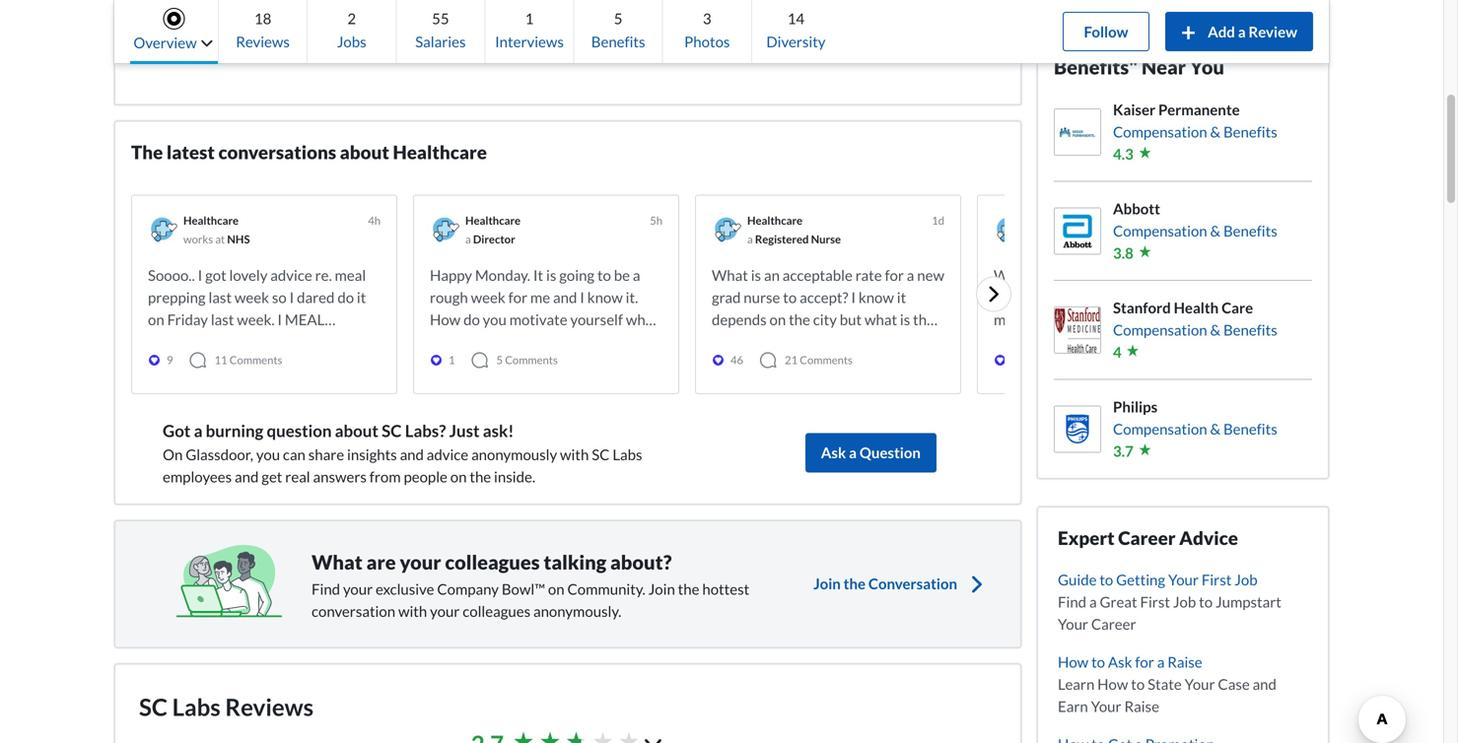 Task type: vqa. For each thing, say whether or not it's contained in the screenshot.
the bottommost willing
no



Task type: locate. For each thing, give the bounding box(es) containing it.
benefits"
[[1054, 55, 1138, 79]]

to
[[598, 266, 611, 284], [783, 288, 797, 306], [552, 333, 566, 351], [1100, 571, 1114, 589], [1199, 593, 1213, 611], [1092, 653, 1106, 671], [1132, 676, 1145, 693]]

the left conversation
[[844, 575, 866, 593]]

1 vertical spatial do
[[464, 311, 480, 328]]

alec,
[[260, 0, 289, 16]]

director
[[473, 233, 515, 246]]

read more button
[[147, 37, 214, 57]]

know up what
[[859, 288, 894, 306]]

for inside what is an acceptable rate for a new grad nurse to accept? i know it depends on the city but what is the minimum i should accept?
[[885, 266, 904, 284]]

lovely
[[229, 266, 268, 284]]

i up yourself
[[580, 288, 585, 306]]

get
[[262, 468, 282, 486]]

is right what
[[900, 311, 911, 328]]

0 horizontal spatial comments
[[230, 354, 282, 367]]

how to ask for a raise learn how to state your case and earn your raise
[[1058, 653, 1277, 716]]

0 vertical spatial labs
[[536, 0, 564, 16]]

4 compensation & benefits link from the top
[[1114, 418, 1278, 440]]

last down got
[[209, 288, 232, 306]]

your
[[400, 551, 441, 574], [343, 580, 373, 598], [430, 602, 460, 620]]

0 horizontal spatial ...
[[216, 333, 225, 351]]

me
[[531, 288, 550, 306], [207, 355, 226, 373]]

comments for ...
[[230, 354, 282, 367]]

0 horizontal spatial 1
[[449, 354, 455, 367]]

0 horizontal spatial what
[[312, 551, 363, 574]]

is left an
[[751, 266, 761, 284]]

review
[[1249, 22, 1298, 40]]

a inside what is an acceptable rate for a new grad nurse to accept? i know it depends on the city but what is the minimum i should accept?
[[907, 266, 915, 284]]

... up the 11
[[216, 333, 225, 351]]

& inside stanford health care compensation & benefits
[[1211, 321, 1221, 339]]

standards.
[[147, 19, 210, 36]]

depends
[[712, 311, 767, 328]]

it. left the ..
[[350, 333, 363, 351]]

how to ask for a raise link
[[1058, 651, 1309, 674]]

eaten
[[310, 333, 347, 351]]

registered
[[755, 233, 809, 246]]

last
[[209, 288, 232, 306], [211, 311, 234, 328]]

1 vertical spatial colleagues
[[463, 602, 531, 620]]

1 compensation & benefits link from the top
[[1114, 121, 1278, 143]]

be down yourself
[[568, 333, 585, 351]]

labs
[[536, 0, 564, 16], [613, 446, 643, 464], [172, 693, 221, 721]]

1 horizontal spatial with
[[560, 446, 589, 464]]

a left registered
[[748, 233, 753, 246]]

be up when
[[614, 266, 630, 284]]

what up catch
[[994, 266, 1031, 284]]

0 horizontal spatial find
[[312, 580, 340, 598]]

1 horizontal spatial first
[[1202, 571, 1232, 589]]

1 vertical spatial accept?
[[829, 333, 877, 351]]

1 horizontal spatial 5
[[614, 9, 623, 27]]

1 vertical spatial job
[[1174, 593, 1197, 611]]

i inside happy monday. it is going to be a rough week for me and i know it. how do you motivate yourself when you know its going to be a really tough one.
[[580, 288, 585, 306]]

3 comments from the left
[[800, 354, 853, 367]]

advice
[[1180, 527, 1239, 549]]

on right 'people'
[[451, 468, 467, 486]]

compensation inside 'abbott compensation & benefits'
[[1114, 222, 1208, 240]]

me inside soooo.. i got lovely advice re. meal prepping last week so i dared do it on friday last week. i meal prepped ...  noone has eaten it. .. not even me ... you try, you fail, you eat stale food :))
[[207, 355, 226, 373]]

3 photos
[[685, 9, 730, 50]]

1 for 1 interviews
[[525, 9, 534, 27]]

how down rough
[[430, 311, 461, 328]]

you
[[1190, 55, 1225, 79]]

1 horizontal spatial find
[[1058, 593, 1087, 611]]

more
[[181, 38, 214, 55]]

on down prepping
[[148, 311, 164, 328]]

for up add
[[1195, 0, 1221, 16]]

for up "state"
[[1136, 653, 1155, 671]]

1 vertical spatial last
[[211, 311, 234, 328]]

do down meal
[[338, 288, 354, 306]]

2 comments from the left
[[505, 354, 558, 367]]

its inside happy monday. it is going to be a rough week for me and i know it. how do you motivate yourself when you know its going to be a really tough one.
[[495, 333, 511, 351]]

for inside 'how to ask for a raise learn how to state your case and earn your raise'
[[1136, 653, 1155, 671]]

with right the anonymously
[[560, 446, 589, 464]]

2 compensation from the top
[[1114, 222, 1208, 240]]

0 horizontal spatial join
[[649, 580, 675, 598]]

its up day
[[1089, 266, 1105, 284]]

1 horizontal spatial ...
[[229, 355, 239, 373]]

0 horizontal spatial know
[[457, 333, 492, 351]]

comments
[[230, 354, 282, 367], [505, 354, 558, 367], [800, 354, 853, 367]]

it. inside soooo.. i got lovely advice re. meal prepping last week so i dared do it on friday last week. i meal prepped ...  noone has eaten it. .. not even me ... you try, you fail, you eat stale food :))
[[350, 333, 363, 351]]

what are your colleagues talking about? find your exclusive company bowl™ on community. join the hottest conversation with your colleagues anonymously.
[[312, 551, 750, 620]]

0 vertical spatial it.
[[626, 288, 638, 306]]

2 horizontal spatial what
[[994, 266, 1031, 284]]

1 vertical spatial are
[[367, 551, 396, 574]]

healthcare for happy monday. it is going to be a rough week for me and i know it. how do you motivate yourself when you know its going to be a really tough one.
[[466, 214, 521, 227]]

what up conversation
[[312, 551, 363, 574]]

2 week from the left
[[471, 288, 506, 306]]

1 vertical spatial ask
[[1108, 653, 1133, 671]]

ask down the great
[[1108, 653, 1133, 671]]

for inside 'top companies for "compensation and benefits" near you'
[[1195, 0, 1221, 16]]

people
[[404, 468, 448, 486]]

it up what
[[897, 288, 907, 306]]

a left new
[[907, 266, 915, 284]]

0 vertical spatial career
[[1119, 527, 1176, 549]]

what a month its been!   did anyone catch the 100 day cough?  i think i might have covid ... 🥲 happy monday..
[[994, 266, 1221, 351]]

for inside happy monday. it is going to be a rough week for me and i know it. how do you motivate yourself when you know its going to be a really tough one.
[[509, 288, 528, 306]]

permanente
[[1159, 101, 1240, 118]]

4 & from the top
[[1211, 420, 1221, 438]]

on up anonymously.
[[548, 580, 565, 598]]

your down company
[[430, 602, 460, 620]]

week for you
[[471, 288, 506, 306]]

1 vertical spatial how
[[1058, 653, 1089, 671]]

1 horizontal spatial 1
[[525, 9, 534, 27]]

0 horizontal spatial job
[[1174, 593, 1197, 611]]

on down nurse at the right top of the page
[[770, 311, 786, 328]]

compensation down stanford
[[1114, 321, 1208, 339]]

really
[[598, 333, 634, 351]]

you up tough
[[430, 333, 454, 351]]

join left conversation
[[814, 575, 841, 593]]

what inside what is an acceptable rate for a new grad nurse to accept? i know it depends on the city but what is the minimum i should accept?
[[712, 266, 748, 284]]

... left 🥲
[[1105, 311, 1115, 328]]

1 horizontal spatial do
[[464, 311, 480, 328]]

a inside what a month its been!   did anyone catch the 100 day cough?  i think i might have covid ... 🥲 happy monday..
[[1033, 266, 1041, 284]]

week for week.
[[235, 288, 269, 306]]

0 vertical spatial advice
[[271, 266, 312, 284]]

its up one.
[[495, 333, 511, 351]]

happy
[[1135, 311, 1175, 328]]

0 horizontal spatial first
[[1141, 593, 1171, 611]]

0 vertical spatial be
[[614, 266, 630, 284]]

job
[[1235, 571, 1258, 589], [1174, 593, 1197, 611]]

2 horizontal spatial know
[[859, 288, 894, 306]]

2 vertical spatial how
[[1098, 676, 1129, 693]]

on inside what is an acceptable rate for a new grad nurse to accept? i know it depends on the city but what is the minimum i should accept?
[[770, 311, 786, 328]]

grad
[[712, 288, 741, 306]]

5 for 5 benefits
[[614, 9, 623, 27]]

the inside 'join the conversation' link
[[844, 575, 866, 593]]

2 horizontal spatial comments
[[800, 354, 853, 367]]

you down the ..
[[345, 355, 369, 373]]

18 reviews
[[236, 9, 290, 50]]

raise up "state"
[[1168, 653, 1203, 671]]

0 horizontal spatial raise
[[1125, 698, 1160, 716]]

0 vertical spatial ask
[[821, 444, 846, 462]]

5 inside 5 benefits
[[614, 9, 623, 27]]

1 vertical spatial career
[[1092, 615, 1137, 633]]

0 horizontal spatial with
[[398, 602, 427, 620]]

join
[[814, 575, 841, 593], [649, 580, 675, 598]]

& inside the kaiser permanente compensation & benefits
[[1211, 123, 1221, 141]]

career up getting
[[1119, 527, 1176, 549]]

care
[[1222, 299, 1254, 317]]

are down (science
[[424, 19, 444, 36]]

a right add
[[1238, 22, 1246, 40]]

what up grad
[[712, 266, 748, 284]]

and left the get
[[235, 468, 259, 486]]

5 right the by
[[614, 9, 623, 27]]

you down the has
[[292, 355, 316, 373]]

1 inside 1 interviews
[[525, 9, 534, 27]]

week inside happy monday. it is going to be a rough week for me and i know it. how do you motivate yourself when you know its going to be a really tough one.
[[471, 288, 506, 306]]

do inside soooo.. i got lovely advice re. meal prepping last week so i dared do it on friday last week. i meal prepped ...  noone has eaten it. .. not even me ... you try, you fail, you eat stale food :))
[[338, 288, 354, 306]]

0 horizontal spatial 5
[[497, 354, 503, 367]]

got
[[163, 421, 191, 441]]

2 & from the top
[[1211, 222, 1221, 240]]

55
[[432, 9, 449, 27]]

covid
[[1068, 311, 1102, 328]]

your up conversation
[[343, 580, 373, 598]]

0 vertical spatial going
[[559, 266, 595, 284]]

what for what a month its been!   did anyone catch the 100 day cough?  i think i might have covid ... 🥲 happy monday..
[[994, 266, 1031, 284]]

by
[[570, 19, 585, 36]]

for right the rate
[[885, 266, 904, 284]]

meal
[[285, 311, 325, 328]]

for down monday.
[[509, 288, 528, 306]]

happy monday. it is going to be a rough week for me and i know it. how do you motivate yourself when you know its going to be a really tough one.
[[430, 266, 662, 373]]

governments,
[[806, 19, 889, 36]]

0 vertical spatial 5
[[614, 9, 623, 27]]

accept? down but
[[829, 333, 877, 351]]

a
[[1238, 22, 1246, 40], [466, 233, 471, 246], [748, 233, 753, 246], [633, 266, 641, 284], [907, 266, 915, 284], [1033, 266, 1041, 284], [587, 333, 595, 351], [194, 421, 203, 441], [849, 444, 857, 462], [1090, 593, 1097, 611], [1158, 653, 1165, 671]]

raise down "state"
[[1125, 698, 1160, 716]]

1 vertical spatial it.
[[350, 333, 363, 351]]

1 horizontal spatial its
[[1089, 266, 1105, 284]]

your
[[1169, 571, 1199, 589], [1058, 615, 1089, 633], [1185, 676, 1216, 693], [1091, 698, 1122, 716]]

what inside what a month its been!   did anyone catch the 100 day cough?  i think i might have covid ... 🥲 happy monday..
[[994, 266, 1031, 284]]

1 week from the left
[[235, 288, 269, 306]]

4
[[1114, 343, 1122, 361]]

a right got
[[194, 421, 203, 441]]

:))
[[238, 377, 251, 395]]

ask left question
[[821, 444, 846, 462]]

0 vertical spatial job
[[1235, 571, 1258, 589]]

photos
[[685, 33, 730, 50]]

first up jumpstart
[[1202, 571, 1232, 589]]

5
[[614, 9, 623, 27], [497, 354, 503, 367]]

me up food
[[207, 355, 226, 373]]

0 horizontal spatial its
[[495, 333, 511, 351]]

and up 'you'
[[1197, 24, 1231, 47]]

0 vertical spatial do
[[338, 288, 354, 306]]

11
[[215, 354, 227, 367]]

1 vertical spatial advice
[[427, 446, 469, 464]]

0 vertical spatial are
[[424, 19, 444, 36]]

1 horizontal spatial what
[[712, 266, 748, 284]]

it inside what is an acceptable rate for a new grad nurse to accept? i know it depends on the city but what is the minimum i should accept?
[[897, 288, 907, 306]]

0 horizontal spatial it
[[357, 288, 366, 306]]

add
[[1208, 22, 1236, 40]]

find inside what are your colleagues talking about? find your exclusive company bowl™ on community. join the hottest conversation with your colleagues anonymously.
[[312, 580, 340, 598]]

you up the get
[[256, 446, 280, 464]]

and up community,
[[700, 0, 722, 16]]

1 vertical spatial first
[[1141, 593, 1171, 611]]

me up motivate
[[531, 288, 550, 306]]

you down noone at the top
[[242, 355, 265, 373]]

21
[[785, 354, 798, 367]]

1 vertical spatial going
[[514, 333, 549, 351]]

what
[[865, 311, 898, 328]]

it. up when
[[626, 288, 638, 306]]

abbott
[[1114, 200, 1161, 217]]

is right it
[[546, 266, 557, 284]]

0 horizontal spatial advice
[[271, 266, 312, 284]]

about
[[340, 141, 390, 163], [335, 421, 379, 441]]

0 horizontal spatial labs
[[172, 693, 221, 721]]

try,
[[268, 355, 289, 373]]

comments for one.
[[505, 354, 558, 367]]

1 vertical spatial labs
[[613, 446, 643, 464]]

find up conversation
[[312, 580, 340, 598]]

1 horizontal spatial advice
[[427, 446, 469, 464]]

comments down noone at the top
[[230, 354, 282, 367]]

what
[[712, 266, 748, 284], [994, 266, 1031, 284], [312, 551, 363, 574]]

0 horizontal spatial it.
[[350, 333, 363, 351]]

0 vertical spatial reviews
[[236, 33, 290, 50]]

their
[[328, 19, 357, 36]]

colleagues down bowl™
[[463, 602, 531, 620]]

stale
[[172, 377, 203, 395]]

a inside got a burning question about sc labs? just ask! on glassdoor, you can share insights and advice anonymously with sc labs employees and get real answers from people on the inside.
[[194, 421, 203, 441]]

0 horizontal spatial do
[[338, 288, 354, 306]]

are up exclusive at the bottom
[[367, 551, 396, 574]]

getting
[[1117, 571, 1166, 589]]

1 horizontal spatial raise
[[1168, 653, 1203, 671]]

5 right tough
[[497, 354, 503, 367]]

day
[[1085, 288, 1108, 306]]

1 horizontal spatial ask
[[1108, 653, 1133, 671]]

philips compensation & benefits
[[1114, 398, 1278, 438]]

1 horizontal spatial are
[[424, 19, 444, 36]]

18
[[254, 9, 271, 27]]

about up 'insights' on the left of the page
[[335, 421, 379, 441]]

later
[[272, 19, 300, 36]]

1 left one.
[[449, 354, 455, 367]]

a left the month
[[1033, 266, 1041, 284]]

1 comments from the left
[[230, 354, 282, 367]]

find down guide
[[1058, 593, 1087, 611]]

salaries
[[415, 33, 466, 50]]

how up learn
[[1058, 653, 1089, 671]]

the left hottest
[[678, 580, 700, 598]]

abbott image
[[1055, 208, 1101, 254]]

benefits inside stanford health care compensation & benefits
[[1224, 321, 1278, 339]]

the up have on the right of the page
[[1032, 288, 1054, 306]]

0 horizontal spatial how
[[430, 311, 461, 328]]

a up when
[[633, 266, 641, 284]]

going up 5 comments
[[514, 333, 549, 351]]

0 vertical spatial its
[[1089, 266, 1105, 284]]

&
[[1211, 123, 1221, 141], [1211, 222, 1221, 240], [1211, 321, 1221, 339], [1211, 420, 1221, 438]]

compensation & benefits link up anyone
[[1114, 220, 1278, 242]]

1 vertical spatial me
[[207, 355, 226, 373]]

philips image
[[1055, 407, 1101, 452]]

2 compensation & benefits link from the top
[[1114, 220, 1278, 242]]

1 for 1
[[449, 354, 455, 367]]

read
[[147, 38, 178, 55]]

1 horizontal spatial be
[[614, 266, 630, 284]]

know up yourself
[[588, 288, 623, 306]]

& inside 'abbott compensation & benefits'
[[1211, 222, 1221, 240]]

a up "state"
[[1158, 653, 1165, 671]]

the latest conversations about healthcare
[[131, 141, 487, 163]]

0 horizontal spatial are
[[367, 551, 396, 574]]

1 it from the left
[[357, 288, 366, 306]]

expert career advice
[[1058, 527, 1239, 549]]

ten
[[212, 19, 234, 36]]

1 horizontal spatial going
[[559, 266, 595, 284]]

3 & from the top
[[1211, 321, 1221, 339]]

it. inside happy monday. it is going to be a rough week for me and i know it. how do you motivate yourself when you know its going to be a really tough one.
[[626, 288, 638, 306]]

3 compensation & benefits link from the top
[[1114, 319, 1278, 341]]

0 horizontal spatial week
[[235, 288, 269, 306]]

opened
[[338, 0, 384, 16]]

week inside soooo.. i got lovely advice re. meal prepping last week so i dared do it on friday last week. i meal prepped ...  noone has eaten it. .. not even me ... you try, you fail, you eat stale food :))
[[235, 288, 269, 306]]

0 horizontal spatial going
[[514, 333, 549, 351]]

diversity
[[767, 33, 826, 50]]

week down lovely
[[235, 288, 269, 306]]

4 compensation from the top
[[1114, 420, 1208, 438]]

1 horizontal spatial comments
[[505, 354, 558, 367]]

1 vertical spatial 1
[[449, 354, 455, 367]]

sc inside 'in 2010, jeff, josh, alec, and ian opened sc (science of cannabis) labs in capitola, california and developed the industry's first testing standards. ten years later and their guidelines are now widely adopted by the cannabis community, regulators, governments, and many read more'
[[386, 0, 403, 16]]

sc
[[386, 0, 403, 16], [382, 421, 402, 441], [592, 446, 610, 464], [139, 693, 168, 721]]

1 vertical spatial with
[[398, 602, 427, 620]]

benefits inside the kaiser permanente compensation & benefits
[[1224, 123, 1278, 141]]

and inside 'how to ask for a raise learn how to state your case and earn your raise'
[[1253, 676, 1277, 693]]

2 vertical spatial labs
[[172, 693, 221, 721]]

know up one.
[[457, 333, 492, 351]]

1 horizontal spatial is
[[751, 266, 761, 284]]

0 vertical spatial how
[[430, 311, 461, 328]]

with down exclusive at the bottom
[[398, 602, 427, 620]]

find inside guide to getting your first job find a great first job to jumpstart your career
[[1058, 593, 1087, 611]]

a inside 'how to ask for a raise learn how to state your case and earn your raise'
[[1158, 653, 1165, 671]]

dared
[[297, 288, 335, 306]]

answers
[[313, 468, 367, 486]]

1 horizontal spatial me
[[531, 288, 550, 306]]

just
[[449, 421, 480, 441]]

0 vertical spatial me
[[531, 288, 550, 306]]

a left the great
[[1090, 593, 1097, 611]]

and right case
[[1253, 676, 1277, 693]]

1 horizontal spatial it
[[897, 288, 907, 306]]

advice inside soooo.. i got lovely advice re. meal prepping last week so i dared do it on friday last week. i meal prepped ...  noone has eaten it. .. not even me ... you try, you fail, you eat stale food :))
[[271, 266, 312, 284]]

cannabis
[[610, 19, 663, 36]]

0 vertical spatial 1
[[525, 9, 534, 27]]

overview
[[134, 34, 197, 51]]

1 & from the top
[[1211, 123, 1221, 141]]

week down monday.
[[471, 288, 506, 306]]

stanford
[[1114, 299, 1171, 317]]

join down about?
[[649, 580, 675, 598]]

join inside what are your colleagues talking about? find your exclusive company bowl™ on community. join the hottest conversation with your colleagues anonymously.
[[649, 580, 675, 598]]

and down ian
[[303, 19, 326, 36]]

the up "should" at the top of page
[[789, 311, 811, 328]]

soooo..
[[148, 266, 195, 284]]

the inside what are your colleagues talking about? find your exclusive company bowl™ on community. join the hottest conversation with your colleagues anonymously.
[[678, 580, 700, 598]]

job down 'guide to getting your first job' link
[[1174, 593, 1197, 611]]

2 it from the left
[[897, 288, 907, 306]]

sc labs reviews
[[139, 693, 314, 721]]

1 compensation from the top
[[1114, 123, 1208, 141]]

compensation inside the kaiser permanente compensation & benefits
[[1114, 123, 1208, 141]]

what is an acceptable rate for a new grad nurse to accept? i know it depends on the city but what is the minimum i should accept?
[[712, 266, 945, 351]]

14
[[788, 9, 805, 27]]

labs inside got a burning question about sc labs? just ask! on glassdoor, you can share insights and advice anonymously with sc labs employees and get real answers from people on the inside.
[[613, 446, 643, 464]]

stanford health care image
[[1055, 307, 1101, 353]]

friday
[[167, 311, 208, 328]]

1 horizontal spatial it.
[[626, 288, 638, 306]]

5 comments
[[497, 354, 558, 367]]

1 vertical spatial about
[[335, 421, 379, 441]]

1 vertical spatial ...
[[216, 333, 225, 351]]

3 compensation from the top
[[1114, 321, 1208, 339]]

compensation & benefits link down permanente
[[1114, 121, 1278, 143]]

find for guide
[[1058, 593, 1087, 611]]

it inside soooo.. i got lovely advice re. meal prepping last week so i dared do it on friday last week. i meal prepped ...  noone has eaten it. .. not even me ... you try, you fail, you eat stale food :))
[[357, 288, 366, 306]]



Task type: describe. For each thing, give the bounding box(es) containing it.
conversation
[[312, 602, 396, 620]]

great
[[1100, 593, 1138, 611]]

have
[[1034, 311, 1065, 328]]

employees
[[163, 468, 232, 486]]

1 vertical spatial raise
[[1125, 698, 1160, 716]]

i down so
[[278, 311, 282, 328]]

you inside got a burning question about sc labs? just ask! on glassdoor, you can share insights and advice anonymously with sc labs employees and get real answers from people on the inside.
[[256, 446, 280, 464]]

0 horizontal spatial ask
[[821, 444, 846, 462]]

me inside happy monday. it is going to be a rough week for me and i know it. how do you motivate yourself when you know its going to be a really tough one.
[[531, 288, 550, 306]]

and down first
[[891, 19, 914, 36]]

what inside what are your colleagues talking about? find your exclusive company bowl™ on community. join the hottest conversation with your colleagues anonymously.
[[312, 551, 363, 574]]

burning
[[206, 421, 264, 441]]

acceptable
[[783, 266, 853, 284]]

2010,
[[162, 0, 197, 16]]

i left "should" at the top of page
[[775, 333, 780, 351]]

monday..
[[994, 333, 1053, 351]]

on
[[163, 446, 183, 464]]

ian
[[317, 0, 336, 16]]

inside.
[[494, 468, 536, 486]]

... inside what a month its been!   did anyone catch the 100 day cough?  i think i might have covid ... 🥲 happy monday..
[[1105, 311, 1115, 328]]

find for what
[[312, 580, 340, 598]]

2
[[348, 9, 356, 27]]

got a burning question about sc labs? just ask! on glassdoor, you can share insights and advice anonymously with sc labs employees and get real answers from people on the inside.
[[163, 421, 643, 486]]

1 vertical spatial reviews
[[225, 693, 314, 721]]

are inside what are your colleagues talking about? find your exclusive company bowl™ on community. join the hottest conversation with your colleagues anonymously.
[[367, 551, 396, 574]]

the
[[131, 141, 163, 163]]

the inside got a burning question about sc labs? just ask! on glassdoor, you can share insights and advice anonymously with sc labs employees and get real answers from people on the inside.
[[470, 468, 491, 486]]

works at nhs
[[183, 233, 250, 246]]

its inside what a month its been!   did anyone catch the 100 day cough?  i think i might have covid ... 🥲 happy monday..
[[1089, 266, 1105, 284]]

tough
[[430, 355, 468, 373]]

"compensation
[[1054, 24, 1193, 47]]

i right so
[[290, 288, 294, 306]]

2 horizontal spatial how
[[1098, 676, 1129, 693]]

latest
[[167, 141, 215, 163]]

of
[[458, 0, 471, 16]]

even
[[173, 355, 204, 373]]

community,
[[666, 19, 736, 36]]

about inside got a burning question about sc labs? just ask! on glassdoor, you can share insights and advice anonymously with sc labs employees and get real answers from people on the inside.
[[335, 421, 379, 441]]

can
[[283, 446, 306, 464]]

0 vertical spatial first
[[1202, 571, 1232, 589]]

1 interviews
[[495, 9, 564, 50]]

companies
[[1091, 0, 1191, 16]]

what a month its been!   did anyone catch the 100 day cough?  i think i might have covid ... 🥲 happy monday.. link
[[994, 212, 1227, 378]]

2 horizontal spatial is
[[900, 311, 911, 328]]

to left "state"
[[1132, 676, 1145, 693]]

0 vertical spatial about
[[340, 141, 390, 163]]

next button image
[[983, 283, 1005, 306]]

1 horizontal spatial job
[[1235, 571, 1258, 589]]

1 horizontal spatial how
[[1058, 653, 1089, 671]]

0 vertical spatial colleagues
[[445, 551, 540, 574]]

2 vertical spatial ...
[[229, 355, 239, 373]]

you left motivate
[[483, 311, 507, 328]]

an
[[764, 266, 780, 284]]

compensation inside philips compensation & benefits
[[1114, 420, 1208, 438]]

ask a question
[[821, 444, 921, 462]]

on inside what are your colleagues talking about? find your exclusive company bowl™ on community. join the hottest conversation with your colleagues anonymously.
[[548, 580, 565, 598]]

your right getting
[[1169, 571, 1199, 589]]

but
[[840, 311, 862, 328]]

developed
[[725, 0, 787, 16]]

are inside 'in 2010, jeff, josh, alec, and ian opened sc (science of cannabis) labs in capitola, california and developed the industry's first testing standards. ten years later and their guidelines are now widely adopted by the cannabis community, regulators, governments, and many read more'
[[424, 19, 444, 36]]

got
[[205, 266, 227, 284]]

know inside what is an acceptable rate for a new grad nurse to accept? i know it depends on the city but what is the minimum i should accept?
[[859, 288, 894, 306]]

anonymously
[[472, 446, 557, 464]]

at
[[215, 233, 225, 246]]

cough?
[[1111, 288, 1156, 306]]

nhs
[[227, 233, 250, 246]]

conversation
[[869, 575, 958, 593]]

the right the by
[[587, 19, 607, 36]]

1 horizontal spatial know
[[588, 288, 623, 306]]

with inside got a burning question about sc labs? just ask! on glassdoor, you can share insights and advice anonymously with sc labs employees and get real answers from people on the inside.
[[560, 446, 589, 464]]

a director
[[466, 233, 515, 246]]

9
[[167, 354, 173, 367]]

jumpstart
[[1216, 593, 1282, 611]]

0 vertical spatial accept?
[[800, 288, 849, 306]]

compensation & benefits link for abbott
[[1114, 220, 1278, 242]]

a inside guide to getting your first job find a great first job to jumpstart your career
[[1090, 593, 1097, 611]]

your down 'how to ask for a raise' link
[[1185, 676, 1216, 693]]

do inside happy monday. it is going to be a rough week for me and i know it. how do you motivate yourself when you know its going to be a really tough one.
[[464, 311, 480, 328]]

to inside what is an acceptable rate for a new grad nurse to accept? i know it depends on the city but what is the minimum i should accept?
[[783, 288, 797, 306]]

to up learn
[[1092, 653, 1106, 671]]

meal
[[335, 266, 366, 284]]

been!
[[1107, 266, 1145, 284]]

your right earn
[[1091, 698, 1122, 716]]

how inside happy monday. it is going to be a rough week for me and i know it. how do you motivate yourself when you know its going to be a really tough one.
[[430, 311, 461, 328]]

to down 'guide to getting your first job' link
[[1199, 593, 1213, 611]]

compensation inside stanford health care compensation & benefits
[[1114, 321, 1208, 339]]

the inside what a month its been!   did anyone catch the 100 day cough?  i think i might have covid ... 🥲 happy monday..
[[1032, 288, 1054, 306]]

compensation & benefits link for kaiser
[[1114, 121, 1278, 143]]

labs inside 'in 2010, jeff, josh, alec, and ian opened sc (science of cannabis) labs in capitola, california and developed the industry's first testing standards. ten years later and their guidelines are now widely adopted by the cannabis community, regulators, governments, and many read more'
[[536, 0, 564, 16]]

a left question
[[849, 444, 857, 462]]

benefits inside 'abbott compensation & benefits'
[[1224, 222, 1278, 240]]

i right the think
[[1203, 288, 1207, 306]]

🥲
[[1117, 311, 1132, 328]]

i left got
[[198, 266, 202, 284]]

the up diversity
[[790, 0, 810, 16]]

guide
[[1058, 571, 1097, 589]]

should
[[783, 333, 826, 351]]

talking
[[544, 551, 607, 574]]

0 vertical spatial your
[[400, 551, 441, 574]]

on inside got a burning question about sc labs? just ask! on glassdoor, you can share insights and advice anonymously with sc labs employees and get real answers from people on the inside.
[[451, 468, 467, 486]]

5 for 5 comments
[[497, 354, 503, 367]]

not
[[148, 355, 170, 373]]

compensation & benefits link for stanford
[[1114, 319, 1278, 341]]

learn
[[1058, 676, 1095, 693]]

add a review link
[[1166, 12, 1314, 51]]

it
[[533, 266, 544, 284]]

kaiser permanente image
[[1055, 109, 1101, 155]]

real
[[285, 468, 310, 486]]

regulators,
[[738, 19, 804, 36]]

top
[[1054, 0, 1087, 16]]

a down yourself
[[587, 333, 595, 351]]

benefits inside philips compensation & benefits
[[1224, 420, 1278, 438]]

ask!
[[483, 421, 514, 441]]

widely
[[475, 19, 515, 36]]

and up 'people'
[[400, 446, 424, 464]]

week.
[[237, 311, 275, 328]]

is inside happy monday. it is going to be a rough week for me and i know it. how do you motivate yourself when you know its going to be a really tough one.
[[546, 266, 557, 284]]

health
[[1174, 299, 1219, 317]]

a left director
[[466, 233, 471, 246]]

community.
[[568, 580, 646, 598]]

and left ian
[[292, 0, 314, 16]]

i up but
[[852, 288, 856, 306]]

one.
[[471, 355, 498, 373]]

abbott compensation & benefits
[[1114, 200, 1278, 240]]

guide to getting your first job find a great first job to jumpstart your career
[[1058, 571, 1282, 633]]

catch
[[994, 288, 1029, 306]]

0 vertical spatial raise
[[1168, 653, 1203, 671]]

in
[[567, 0, 578, 16]]

follow button
[[1063, 12, 1150, 51]]

i left the think
[[1159, 288, 1163, 306]]

to up yourself
[[598, 266, 611, 284]]

soooo.. i got lovely advice re. meal prepping last week so i dared do it on friday last week. i meal prepped ...  noone has eaten it. .. not even me ... you try, you fail, you eat stale food :))
[[148, 266, 372, 395]]

on inside soooo.. i got lovely advice re. meal prepping last week so i dared do it on friday last week. i meal prepped ...  noone has eaten it. .. not even me ... you try, you fail, you eat stale food :))
[[148, 311, 164, 328]]

to down motivate
[[552, 333, 566, 351]]

your down guide
[[1058, 615, 1089, 633]]

compensation & benefits link for philips
[[1114, 418, 1278, 440]]

to up the great
[[1100, 571, 1114, 589]]

share
[[308, 446, 344, 464]]

fail,
[[319, 355, 342, 373]]

the right what
[[913, 311, 935, 328]]

0 horizontal spatial be
[[568, 333, 585, 351]]

join the conversation link
[[814, 573, 989, 596]]

monday.
[[475, 266, 531, 284]]

1d
[[932, 214, 945, 227]]

philips
[[1114, 398, 1158, 416]]

it for know
[[897, 288, 907, 306]]

bowl™
[[502, 580, 545, 598]]

state
[[1148, 676, 1182, 693]]

21 comments
[[785, 354, 853, 367]]

many
[[916, 19, 949, 36]]

& inside philips compensation & benefits
[[1211, 420, 1221, 438]]

1 vertical spatial your
[[343, 580, 373, 598]]

1 horizontal spatial join
[[814, 575, 841, 593]]

and inside 'top companies for "compensation and benefits" near you'
[[1197, 24, 1231, 47]]

question
[[860, 444, 921, 462]]

ask inside 'how to ask for a raise learn how to state your case and earn your raise'
[[1108, 653, 1133, 671]]

and inside happy monday. it is going to be a rough week for me and i know it. how do you motivate yourself when you know its going to be a really tough one.
[[553, 288, 577, 306]]

healthcare for soooo.. i got lovely advice re. meal prepping last week so i dared do it on friday last week. i meal prepped ...  noone has eaten it. .. not even me ... you try, you fail, you eat stale food :))
[[183, 214, 239, 227]]

adopted
[[517, 19, 567, 36]]

healthcare for what is an acceptable rate for a new grad nurse to accept? i know it depends on the city but what is the minimum i should accept?
[[748, 214, 803, 227]]

first
[[875, 0, 900, 16]]

happy
[[430, 266, 472, 284]]

what for what is an acceptable rate for a new grad nurse to accept? i know it depends on the city but what is the minimum i should accept?
[[712, 266, 748, 284]]

advice inside got a burning question about sc labs? just ask! on glassdoor, you can share insights and advice anonymously with sc labs employees and get real answers from people on the inside.
[[427, 446, 469, 464]]

with inside what are your colleagues talking about? find your exclusive company bowl™ on community. join the hottest conversation with your colleagues anonymously.
[[398, 602, 427, 620]]

career inside guide to getting your first job find a great first job to jumpstart your career
[[1092, 615, 1137, 633]]

prepped
[[148, 333, 213, 351]]

0 vertical spatial last
[[209, 288, 232, 306]]

anyone
[[1173, 266, 1221, 284]]

it for do
[[357, 288, 366, 306]]

from
[[370, 468, 401, 486]]

california
[[637, 0, 697, 16]]

2 vertical spatial your
[[430, 602, 460, 620]]



